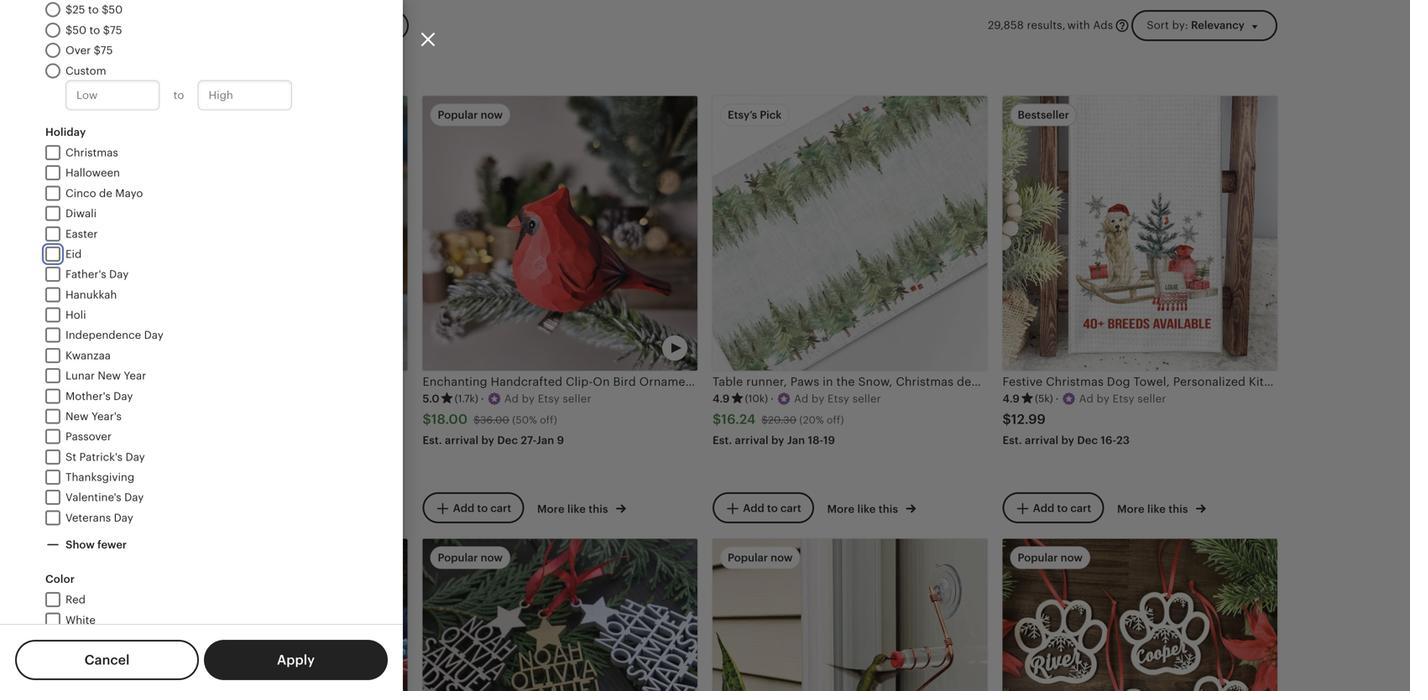 Task type: vqa. For each thing, say whether or not it's contained in the screenshot.
Add to cart
yes



Task type: locate. For each thing, give the bounding box(es) containing it.
Low number field
[[65, 80, 160, 110]]

est. down 16.24
[[713, 435, 732, 447]]

add to cart
[[453, 503, 512, 515], [743, 503, 802, 515], [1033, 503, 1092, 515]]

0 horizontal spatial add to cart
[[453, 503, 512, 515]]

· right (5k)
[[1056, 393, 1059, 405]]

festive christmas dog towel, personalized kitchen or bathroom towel for dog mom, holiday decor with dog on a sled image
[[1003, 96, 1278, 371]]

arrival down shipping
[[155, 467, 189, 479]]

0 horizontal spatial dec
[[497, 435, 518, 447]]

$50 right the $25
[[102, 4, 123, 16]]

$50
[[102, 4, 123, 16], [65, 24, 87, 36]]

st
[[65, 451, 76, 464]]

2 pick from the left
[[760, 109, 782, 121]]

18.00
[[431, 412, 468, 427]]

1 horizontal spatial cart
[[781, 503, 802, 515]]

free shipping
[[133, 446, 198, 457]]

fewer
[[97, 539, 127, 552]]

arrival
[[445, 435, 479, 447], [735, 435, 769, 447], [1025, 435, 1059, 447], [155, 467, 189, 479]]

show fewer button
[[38, 531, 134, 561]]

popular now link
[[423, 539, 698, 692], [713, 539, 988, 692], [1003, 539, 1278, 692]]

· for 5.0
[[481, 393, 484, 405]]

jan left 9
[[537, 435, 555, 447]]

1 horizontal spatial new
[[98, 370, 121, 383]]

popular for second popular now link from right
[[728, 552, 768, 565]]

1 horizontal spatial add
[[743, 503, 765, 515]]

patrick's
[[79, 451, 123, 464]]

2 add to cart button from the left
[[713, 493, 814, 524]]

dec
[[497, 435, 518, 447], [1078, 435, 1099, 447]]

de
[[99, 187, 112, 200]]

eid
[[65, 248, 82, 261]]

1 horizontal spatial dec
[[1078, 435, 1099, 447]]

0 horizontal spatial ·
[[481, 393, 484, 405]]

add down est. arrival by dec 27-jan 9
[[453, 503, 475, 515]]

day right patrick's
[[126, 451, 145, 464]]

5.0
[[423, 393, 440, 405]]

arrival for est. arrival by dec 27-jan 9
[[445, 435, 479, 447]]

1 off) from the left
[[540, 415, 557, 426]]

new left year
[[98, 370, 121, 383]]

add down $ 12.99 est. arrival by dec 16-23
[[1033, 503, 1055, 515]]

apply button
[[204, 641, 388, 681]]

est. down 12.99
[[1003, 435, 1023, 447]]

1 dec from the left
[[497, 435, 518, 447]]

2 etsy's from the left
[[728, 109, 758, 121]]

2 horizontal spatial add to cart
[[1033, 503, 1092, 515]]

0 horizontal spatial off)
[[540, 415, 557, 426]]

1 horizontal spatial pick
[[760, 109, 782, 121]]

3 4.9 from the left
[[1003, 393, 1020, 405]]

0 vertical spatial new
[[98, 370, 121, 383]]

est.
[[423, 435, 442, 447], [713, 435, 732, 447], [1003, 435, 1023, 447], [133, 467, 152, 479]]

now for personalized dog paw ornament | custom pet christmas ornament | animal 2023 ornament image
[[1061, 552, 1083, 565]]

1 jan from the left
[[537, 435, 555, 447]]

1 pick from the left
[[180, 109, 202, 121]]

1 etsy's pick from the left
[[148, 109, 202, 121]]

passover
[[65, 431, 112, 444]]

0 horizontal spatial new
[[65, 411, 89, 423]]

popular now for first popular now link from right
[[1018, 552, 1083, 565]]

new down mother's
[[65, 411, 89, 423]]

popular now
[[438, 109, 503, 121], [438, 552, 503, 565], [728, 552, 793, 565], [1018, 552, 1083, 565]]

2 etsy's pick from the left
[[728, 109, 782, 121]]

est. for est. arrival by dec 27-jan 9
[[423, 435, 442, 447]]

1 add to cart button from the left
[[423, 493, 524, 524]]

est. for est. arrival by jan 18-19
[[713, 435, 732, 447]]

2 horizontal spatial ·
[[1056, 393, 1059, 405]]

day right father's at the left of page
[[109, 268, 129, 281]]

by down shipping
[[191, 467, 205, 479]]

0 horizontal spatial add to cart button
[[423, 493, 524, 524]]

with
[[1068, 19, 1091, 32]]

0 horizontal spatial etsy's
[[148, 109, 177, 121]]

off) for 16.24
[[827, 415, 844, 426]]

est. arrival by
[[133, 467, 207, 479]]

0 horizontal spatial cart
[[491, 503, 512, 515]]

1 horizontal spatial etsy's pick
[[728, 109, 782, 121]]

est. inside $ 12.99 est. arrival by dec 16-23
[[1003, 435, 1023, 447]]

· right the (1.7k)
[[481, 393, 484, 405]]

4.9 up 12.99
[[1003, 393, 1020, 405]]

red
[[65, 594, 86, 607]]

father's
[[65, 268, 106, 281]]

cart down est. arrival by jan 18-19
[[781, 503, 802, 515]]

bestseller
[[1018, 109, 1070, 121]]

jan
[[537, 435, 555, 447], [788, 435, 805, 447]]

add
[[453, 503, 475, 515], [743, 503, 765, 515], [1033, 503, 1055, 515]]

apply
[[277, 653, 315, 668]]

2 dec from the left
[[1078, 435, 1099, 447]]

show fewer
[[63, 539, 127, 552]]

$75
[[103, 24, 122, 36], [94, 44, 113, 57]]

select a price range option group
[[35, 0, 368, 114]]

1 · from the left
[[481, 393, 484, 405]]

$
[[423, 412, 431, 427], [713, 412, 722, 427], [1003, 412, 1012, 427], [474, 415, 480, 426], [762, 415, 768, 426]]

·
[[481, 393, 484, 405], [771, 393, 774, 405], [1056, 393, 1059, 405]]

day
[[109, 268, 129, 281], [144, 329, 164, 342], [113, 390, 133, 403], [126, 451, 145, 464], [124, 492, 144, 504], [114, 512, 133, 525]]

2 horizontal spatial cart
[[1071, 503, 1092, 515]]

add to cart button down est. arrival by jan 18-19
[[713, 493, 814, 524]]

1 etsy's from the left
[[148, 109, 177, 121]]

to right the $25
[[88, 4, 99, 16]]

hanukkah
[[65, 289, 117, 301]]

add for 16.24
[[743, 503, 765, 515]]

arrival for est. arrival by
[[155, 467, 189, 479]]

easter
[[65, 228, 98, 240]]

27-
[[521, 435, 537, 447]]

$ inside $ 12.99 est. arrival by dec 16-23
[[1003, 412, 1012, 427]]

23
[[1117, 435, 1130, 447]]

search filters dialog
[[0, 0, 1411, 692]]

add to cart button down est. arrival by dec 27-jan 9
[[423, 493, 524, 524]]

now
[[481, 109, 503, 121], [481, 552, 503, 565], [771, 552, 793, 565], [1061, 552, 1083, 565]]

3 cart from the left
[[1071, 503, 1092, 515]]

2 jan from the left
[[788, 435, 805, 447]]

$50 down the $25
[[65, 24, 87, 36]]

0 horizontal spatial etsy's pick
[[148, 109, 202, 121]]

etsy's pick
[[148, 109, 202, 121], [728, 109, 782, 121]]

2 horizontal spatial 4.9
[[1003, 393, 1020, 405]]

add to cart button for 16.24
[[713, 493, 814, 524]]

pick
[[180, 109, 202, 121], [760, 109, 782, 121]]

add to cart button down $ 12.99 est. arrival by dec 16-23
[[1003, 493, 1104, 524]]

holiday
[[45, 126, 86, 139]]

arrival for est. arrival by jan 18-19
[[735, 435, 769, 447]]

2 horizontal spatial add
[[1033, 503, 1055, 515]]

by
[[482, 435, 495, 447], [772, 435, 785, 447], [1062, 435, 1075, 447], [191, 467, 205, 479]]

4.9 for jan 18-19
[[713, 393, 730, 405]]

day down year
[[113, 390, 133, 403]]

est. down free
[[133, 467, 152, 479]]

· right (10k)
[[771, 393, 774, 405]]

popular now for third popular now link from right
[[438, 552, 503, 565]]

4.9 for dec 16-23
[[1003, 393, 1020, 405]]

1 horizontal spatial ·
[[771, 393, 774, 405]]

2 add to cart from the left
[[743, 503, 802, 515]]

0 horizontal spatial $50
[[65, 24, 87, 36]]

arrival down 12.99
[[1025, 435, 1059, 447]]

add to cart down est. arrival by jan 18-19
[[743, 503, 802, 515]]

3 popular now link from the left
[[1003, 539, 1278, 692]]

custom
[[65, 64, 106, 77]]

cart for 18.00
[[491, 503, 512, 515]]

cart down est. arrival by dec 27-jan 9
[[491, 503, 512, 515]]

4.9
[[133, 393, 150, 405], [713, 393, 730, 405], [1003, 393, 1020, 405]]

· for 4.9
[[1056, 393, 1059, 405]]

12.99
[[1012, 412, 1046, 427]]

color red white
[[45, 574, 96, 627]]

the geo feeder | geometric window hummingbird feeder | sweet feeders | copper | aluminum | modern | home decor | glass bottle | suction cup image
[[713, 539, 988, 692]]

4.9 up 16.24
[[713, 393, 730, 405]]

19
[[824, 435, 836, 447]]

by down $ 16.24 $ 20.30 (20% off)
[[772, 435, 785, 447]]

2 off) from the left
[[827, 415, 844, 426]]

0 horizontal spatial popular now link
[[423, 539, 698, 692]]

2 4.9 from the left
[[713, 393, 730, 405]]

0 horizontal spatial add
[[453, 503, 475, 515]]

0 horizontal spatial 4.9
[[133, 393, 150, 405]]

book page snowman-literary gift-christmas decor-holiday decor-christmas gifts-eco-friendly-book exchange-winter decor-gifts under 30 image
[[133, 96, 408, 371]]

add down est. arrival by jan 18-19
[[743, 503, 765, 515]]

1 cart from the left
[[491, 503, 512, 515]]

3 · from the left
[[1056, 393, 1059, 405]]

16.24
[[722, 412, 756, 427]]

2 cart from the left
[[781, 503, 802, 515]]

dec left 16-
[[1078, 435, 1099, 447]]

by inside $ 12.99 est. arrival by dec 16-23
[[1062, 435, 1075, 447]]

now for family christmas ornament - personalized ornament with names - christmas tree ornament image
[[481, 552, 503, 565]]

off) right (50%
[[540, 415, 557, 426]]

4.9 down year
[[133, 393, 150, 405]]

by left 16-
[[1062, 435, 1075, 447]]

1 vertical spatial $50
[[65, 24, 87, 36]]

add to cart button
[[423, 493, 524, 524], [713, 493, 814, 524], [1003, 493, 1104, 524]]

$ 16.24 $ 20.30 (20% off)
[[713, 412, 844, 427]]

2 horizontal spatial popular now link
[[1003, 539, 1278, 692]]

18-
[[808, 435, 824, 447]]

day up fewer on the bottom left of the page
[[114, 512, 133, 525]]

off) inside $ 16.24 $ 20.30 (20% off)
[[827, 415, 844, 426]]

christmas
[[65, 147, 118, 159]]

cancel
[[84, 653, 130, 668]]

1 horizontal spatial etsy's
[[728, 109, 758, 121]]

0 horizontal spatial jan
[[537, 435, 555, 447]]

to down est. arrival by jan 18-19
[[767, 503, 778, 515]]

off) inside $ 18.00 $ 36.00 (50% off)
[[540, 415, 557, 426]]

ads
[[1094, 19, 1114, 32]]

0 horizontal spatial pick
[[180, 109, 202, 121]]

off)
[[540, 415, 557, 426], [827, 415, 844, 426]]

$75 right over in the left top of the page
[[94, 44, 113, 57]]

by for est. arrival by
[[191, 467, 205, 479]]

color
[[45, 574, 75, 586]]

off) for 18.00
[[540, 415, 557, 426]]

add to cart down $ 12.99 est. arrival by dec 16-23
[[1033, 503, 1092, 515]]

(20%
[[800, 415, 824, 426]]

est. down 18.00
[[423, 435, 442, 447]]

0 vertical spatial $50
[[102, 4, 123, 16]]

popular
[[438, 109, 478, 121], [438, 552, 478, 565], [728, 552, 768, 565], [1018, 552, 1058, 565]]

1 horizontal spatial add to cart button
[[713, 493, 814, 524]]

new
[[98, 370, 121, 383], [65, 411, 89, 423]]

1 horizontal spatial popular now link
[[713, 539, 988, 692]]

add to cart down est. arrival by dec 27-jan 9
[[453, 503, 512, 515]]

1 add to cart from the left
[[453, 503, 512, 515]]

free
[[133, 446, 154, 457]]

2 add from the left
[[743, 503, 765, 515]]

1 horizontal spatial add to cart
[[743, 503, 802, 515]]

show
[[66, 539, 95, 552]]

dec left 27- on the left
[[497, 435, 518, 447]]

36.00
[[480, 415, 510, 426]]

cart down $ 12.99 est. arrival by dec 16-23
[[1071, 503, 1092, 515]]

to down $ 12.99 est. arrival by dec 16-23
[[1058, 503, 1068, 515]]

2 horizontal spatial add to cart button
[[1003, 493, 1104, 524]]

off) up the 19
[[827, 415, 844, 426]]

etsy's
[[148, 109, 177, 121], [728, 109, 758, 121]]

results,
[[1027, 19, 1066, 32]]

$75 up custom
[[103, 24, 122, 36]]

holi
[[65, 309, 86, 322]]

1 add from the left
[[453, 503, 475, 515]]

cart
[[491, 503, 512, 515], [781, 503, 802, 515], [1071, 503, 1092, 515]]

by down $ 18.00 $ 36.00 (50% off)
[[482, 435, 495, 447]]

arrival down 18.00
[[445, 435, 479, 447]]

pick for free shipping
[[180, 109, 202, 121]]

1 horizontal spatial off)
[[827, 415, 844, 426]]

High number field
[[198, 80, 292, 110]]

1 horizontal spatial jan
[[788, 435, 805, 447]]

to
[[88, 4, 99, 16], [89, 24, 100, 36], [173, 89, 184, 101], [477, 503, 488, 515], [767, 503, 778, 515], [1058, 503, 1068, 515]]

1 vertical spatial $75
[[94, 44, 113, 57]]

$25 to $50 $50 to $75 over $75
[[65, 4, 123, 57]]

3 add from the left
[[1033, 503, 1055, 515]]

est. arrival by jan 18-19
[[713, 435, 836, 447]]

arrival down 16.24
[[735, 435, 769, 447]]

est. arrival by dec 27-jan 9
[[423, 435, 564, 447]]

enchanting handcrafted clip-on bird ornaments for christmas trees – vibrant, artisanal, and unique holiday decorations image
[[423, 96, 698, 371]]

arrival inside $ 12.99 est. arrival by dec 16-23
[[1025, 435, 1059, 447]]

jan left 18-
[[788, 435, 805, 447]]

1 horizontal spatial 4.9
[[713, 393, 730, 405]]

diwali
[[65, 208, 97, 220]]



Task type: describe. For each thing, give the bounding box(es) containing it.
popular for third popular now link from right
[[438, 552, 478, 565]]

christmas halloween cinco de mayo diwali easter eid father's day hanukkah holi independence day kwanzaa lunar new year mother's day new year's passover st patrick's day thanksgiving valentine's day veterans day
[[65, 147, 164, 525]]

with ads
[[1068, 19, 1114, 32]]

1 4.9 from the left
[[133, 393, 150, 405]]

cancel button
[[15, 641, 199, 681]]

lunar
[[65, 370, 95, 383]]

20.30
[[768, 415, 797, 426]]

est. for est. arrival by
[[133, 467, 152, 479]]

$ for 18.00
[[423, 412, 431, 427]]

add to cart for 18.00
[[453, 503, 512, 515]]

etsy's pick for jan 18-19
[[728, 109, 782, 121]]

over
[[65, 44, 91, 57]]

$25
[[65, 4, 85, 16]]

now for the geo feeder | geometric window hummingbird feeder | sweet feeders | copper | aluminum | modern | home decor | glass bottle | suction cup image
[[771, 552, 793, 565]]

kwanzaa
[[65, 350, 111, 362]]

thanksgiving
[[65, 472, 134, 484]]

valentine's
[[65, 492, 121, 504]]

1 popular now link from the left
[[423, 539, 698, 692]]

etsy's for jan 18-19
[[728, 109, 758, 121]]

shipping
[[156, 446, 198, 457]]

add to cart button for 18.00
[[423, 493, 524, 524]]

$ inside $ 18.00 $ 36.00 (50% off)
[[474, 415, 480, 426]]

29,858 results,
[[988, 19, 1066, 32]]

29,858
[[988, 19, 1024, 32]]

cinco
[[65, 187, 96, 200]]

by for est. arrival by jan 18-19
[[772, 435, 785, 447]]

personalized dog paw ornament | custom pet christmas ornament | animal 2023 ornament image
[[1003, 539, 1278, 692]]

popular for first popular now link from right
[[1018, 552, 1058, 565]]

to down est. arrival by dec 27-jan 9
[[477, 503, 488, 515]]

3 add to cart from the left
[[1033, 503, 1092, 515]]

etsy's for free shipping
[[148, 109, 177, 121]]

pick for jan 18-19
[[760, 109, 782, 121]]

(10k)
[[745, 393, 768, 405]]

veterans
[[65, 512, 111, 525]]

add to cart for 16.24
[[743, 503, 802, 515]]

to left high number field
[[173, 89, 184, 101]]

1 horizontal spatial $50
[[102, 4, 123, 16]]

2 · from the left
[[771, 393, 774, 405]]

halloween
[[65, 167, 120, 179]]

etsy's pick for free shipping
[[148, 109, 202, 121]]

9
[[557, 435, 564, 447]]

popular now for second popular now link from right
[[728, 552, 793, 565]]

add for 18.00
[[453, 503, 475, 515]]

mother's
[[65, 390, 111, 403]]

(5k)
[[1035, 393, 1054, 405]]

day down thanksgiving
[[124, 492, 144, 504]]

to up over in the left top of the page
[[89, 24, 100, 36]]

year's
[[91, 411, 122, 423]]

$ for 12.99
[[1003, 412, 1012, 427]]

2 popular now link from the left
[[713, 539, 988, 692]]

year
[[124, 370, 146, 383]]

$ for 16.24
[[713, 412, 722, 427]]

0 vertical spatial $75
[[103, 24, 122, 36]]

custom neon sign | neon sign | wedding signs | name neon sign | led neon light sign | wedding bridesmaid gifts | wall decor | home decor image
[[133, 539, 408, 692]]

table runner, paws in the snow, christmas decorations, custom size, christmas gift, housewarming gift, table topper, linens, holiday decor image
[[713, 96, 988, 371]]

day up year
[[144, 329, 164, 342]]

$ 18.00 $ 36.00 (50% off)
[[423, 412, 557, 427]]

dec inside $ 12.99 est. arrival by dec 16-23
[[1078, 435, 1099, 447]]

(1.7k)
[[455, 393, 479, 405]]

1 vertical spatial new
[[65, 411, 89, 423]]

family christmas ornament - personalized ornament with names - christmas tree ornament image
[[423, 539, 698, 692]]

16-
[[1101, 435, 1117, 447]]

by for est. arrival by dec 27-jan 9
[[482, 435, 495, 447]]

$ 12.99 est. arrival by dec 16-23
[[1003, 412, 1130, 447]]

3 add to cart button from the left
[[1003, 493, 1104, 524]]

cart for 16.24
[[781, 503, 802, 515]]

white
[[65, 615, 96, 627]]

$ inside $ 16.24 $ 20.30 (20% off)
[[762, 415, 768, 426]]

independence
[[65, 329, 141, 342]]

(50%
[[512, 415, 537, 426]]

mayo
[[115, 187, 143, 200]]



